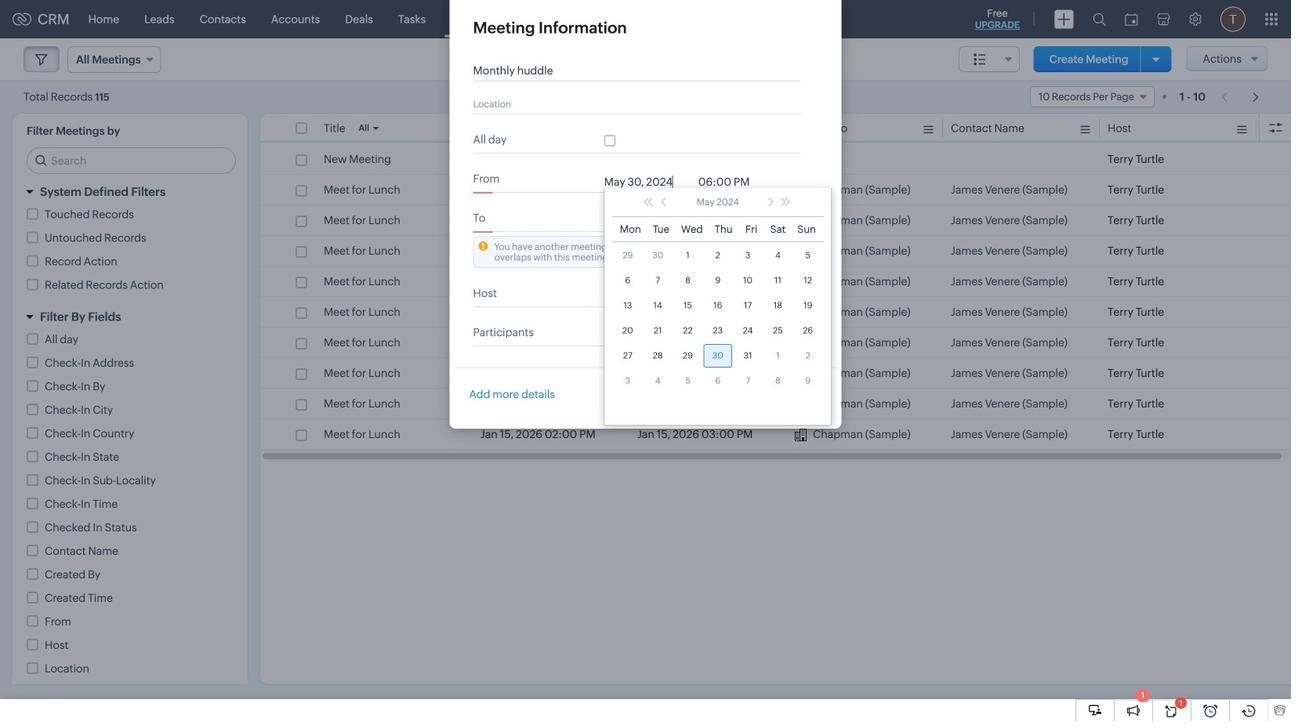 Task type: vqa. For each thing, say whether or not it's contained in the screenshot.
THE CREATE MENU element
yes



Task type: locate. For each thing, give the bounding box(es) containing it.
create menu image
[[1055, 10, 1075, 29]]

2 mmm d, yyyy text field from the top
[[604, 215, 691, 227]]

Location text field
[[473, 97, 787, 110]]

hh:mm a text field
[[699, 176, 761, 188], [699, 215, 761, 227]]

row group
[[260, 144, 1292, 450]]

1 vertical spatial hh:mm a text field
[[699, 215, 761, 227]]

1 vertical spatial mmm d, yyyy text field
[[604, 215, 691, 227]]

1 mmm d, yyyy text field from the top
[[604, 176, 691, 188]]

calendar image
[[1126, 13, 1139, 25]]

profile image
[[1221, 7, 1246, 32]]

1 hh:mm a text field from the top
[[699, 176, 761, 188]]

0 vertical spatial hh:mm a text field
[[699, 176, 761, 188]]

Search text field
[[27, 148, 235, 173]]

mmm d, yyyy text field for 1st hh:mm a text box
[[604, 176, 691, 188]]

mmm d, yyyy text field
[[604, 176, 691, 188], [604, 215, 691, 227]]

None button
[[689, 384, 758, 409], [766, 384, 822, 409], [689, 384, 758, 409], [766, 384, 822, 409]]

0 vertical spatial mmm d, yyyy text field
[[604, 176, 691, 188]]

profile element
[[1212, 0, 1256, 38]]

2 hh:mm a text field from the top
[[699, 215, 761, 227]]



Task type: describe. For each thing, give the bounding box(es) containing it.
mmm d, yyyy text field for first hh:mm a text box from the bottom
[[604, 215, 691, 227]]

search image
[[1093, 13, 1107, 26]]

logo image
[[13, 13, 31, 25]]

Title text field
[[473, 64, 787, 77]]

create menu element
[[1046, 0, 1084, 38]]

search element
[[1084, 0, 1116, 38]]



